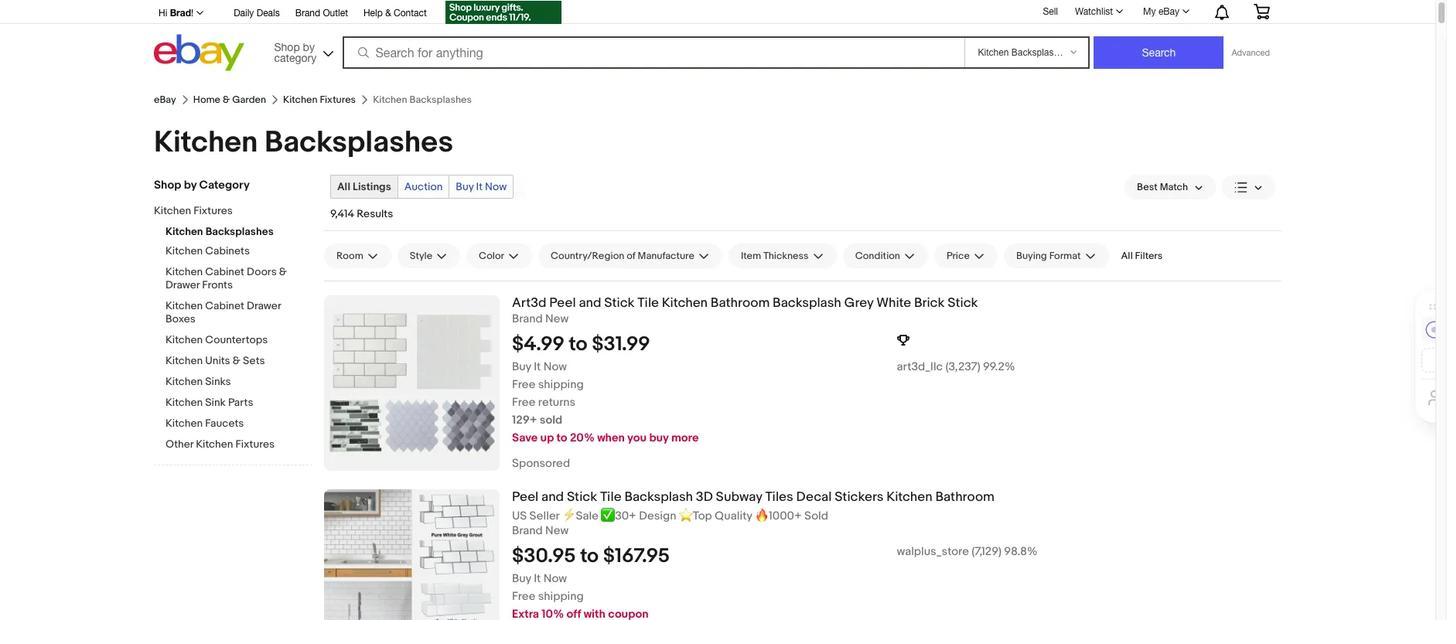 Task type: locate. For each thing, give the bounding box(es) containing it.
auction
[[405, 180, 443, 193]]

backsplash up design
[[625, 490, 693, 505]]

fixtures up kitchen backsplashes
[[320, 94, 356, 106]]

drawer up boxes
[[166, 279, 200, 292]]

deals
[[257, 8, 280, 19]]

1 horizontal spatial by
[[303, 41, 315, 53]]

contact
[[394, 8, 427, 19]]

kitchen fixtures link up kitchen backsplashes
[[283, 94, 356, 106]]

daily deals
[[234, 8, 280, 19]]

shipping inside $30.95 to $167.95 buy it now free shipping
[[538, 589, 584, 604]]

1 vertical spatial now
[[544, 360, 567, 374]]

by inside shop by category
[[303, 41, 315, 53]]

1 vertical spatial cabinet
[[205, 299, 244, 313]]

now inside $30.95 to $167.95 buy it now free shipping
[[544, 572, 567, 586]]

peel inside art3d peel and stick tile kitchen bathroom backsplash grey white brick stick brand new
[[550, 296, 576, 311]]

brand down art3d
[[512, 312, 543, 326]]

peel and stick tile backsplash 3d subway tiles decal stickers kitchen bathroom link
[[512, 490, 1282, 506]]

kitchen
[[283, 94, 318, 106], [154, 125, 258, 161], [154, 204, 191, 217], [166, 225, 203, 238], [166, 245, 203, 258], [166, 265, 203, 279], [662, 296, 708, 311], [166, 299, 203, 313], [166, 333, 203, 347], [166, 354, 203, 368], [166, 375, 203, 388], [166, 396, 203, 409], [166, 417, 203, 430], [196, 438, 233, 451], [887, 490, 933, 505]]

brick
[[915, 296, 945, 311]]

shipping inside $4.99 to $31.99 buy it now free shipping free returns 129+ sold save up to 20% when you buy more
[[538, 377, 584, 392]]

0 vertical spatial new
[[545, 312, 569, 326]]

it down '$30.95'
[[534, 572, 541, 586]]

buying format button
[[1004, 244, 1109, 268]]

2 vertical spatial free
[[512, 589, 536, 604]]

0 horizontal spatial ebay
[[154, 94, 176, 106]]

2 horizontal spatial fixtures
[[320, 94, 356, 106]]

0 vertical spatial peel
[[550, 296, 576, 311]]

seller
[[530, 509, 560, 524]]

drawer down the doors
[[247, 299, 281, 313]]

2 vertical spatial brand
[[512, 524, 543, 538]]

to down ⚡sale
[[580, 545, 599, 569]]

category
[[274, 51, 317, 64]]

new up $4.99
[[545, 312, 569, 326]]

now inside $4.99 to $31.99 buy it now free shipping free returns 129+ sold save up to 20% when you buy more
[[544, 360, 567, 374]]

item thickness button
[[729, 244, 837, 268]]

1 vertical spatial shop
[[154, 178, 181, 193]]

shipping
[[538, 377, 584, 392], [538, 589, 584, 604]]

tiles
[[766, 490, 794, 505]]

room button
[[324, 244, 391, 268]]

shipping up returns
[[538, 377, 584, 392]]

1 horizontal spatial all
[[1122, 250, 1133, 262]]

to right "up"
[[557, 431, 568, 446]]

new up '$30.95'
[[545, 524, 569, 538]]

0 horizontal spatial by
[[184, 178, 197, 193]]

condition button
[[843, 244, 928, 268]]

2 new from the top
[[545, 524, 569, 538]]

stick
[[604, 296, 635, 311], [948, 296, 978, 311], [567, 490, 597, 505]]

peel and stick tile backsplash 3d subway tiles decal stickers kitchen bathroom image
[[324, 490, 500, 621]]

0 horizontal spatial drawer
[[166, 279, 200, 292]]

buy for $4.99
[[512, 360, 532, 374]]

bathroom up walplus_store (7,129) 98.8%
[[936, 490, 995, 505]]

0 vertical spatial by
[[303, 41, 315, 53]]

backsplashes up kitchen cabinets 'link'
[[206, 225, 274, 238]]

to inside $30.95 to $167.95 buy it now free shipping
[[580, 545, 599, 569]]

fronts
[[202, 279, 233, 292]]

0 horizontal spatial tile
[[600, 490, 622, 505]]

0 vertical spatial bathroom
[[711, 296, 770, 311]]

tile up ✅30+
[[600, 490, 622, 505]]

1 horizontal spatial tile
[[638, 296, 659, 311]]

buy
[[650, 431, 669, 446]]

1 vertical spatial backsplashes
[[206, 225, 274, 238]]

drawer
[[166, 279, 200, 292], [247, 299, 281, 313]]

by down brand outlet link
[[303, 41, 315, 53]]

brand inside "account" navigation
[[295, 8, 320, 19]]

stick inside "peel and stick tile backsplash 3d subway tiles decal stickers kitchen bathroom us seller ⚡sale ✅30+ design ⭐top quality 🔥1000+ sold brand new"
[[567, 490, 597, 505]]

backsplashes up all listings 'link'
[[265, 125, 453, 161]]

1 vertical spatial buy
[[512, 360, 532, 374]]

3 free from the top
[[512, 589, 536, 604]]

stick up ⚡sale
[[567, 490, 597, 505]]

shop for shop by category
[[274, 41, 300, 53]]

country/region
[[551, 250, 625, 262]]

$167.95
[[603, 545, 670, 569]]

bathroom
[[711, 296, 770, 311], [936, 490, 995, 505]]

brand
[[295, 8, 320, 19], [512, 312, 543, 326], [512, 524, 543, 538]]

1 horizontal spatial ebay
[[1159, 6, 1180, 17]]

and inside art3d peel and stick tile kitchen bathroom backsplash grey white brick stick brand new
[[579, 296, 602, 311]]

buy down '$30.95'
[[512, 572, 532, 586]]

it inside $4.99 to $31.99 buy it now free shipping free returns 129+ sold save up to 20% when you buy more
[[534, 360, 541, 374]]

0 vertical spatial free
[[512, 377, 536, 392]]

cabinet down cabinets
[[205, 265, 244, 279]]

us
[[512, 509, 527, 524]]

peel up us
[[512, 490, 539, 505]]

2 vertical spatial now
[[544, 572, 567, 586]]

and
[[579, 296, 602, 311], [542, 490, 564, 505]]

now down $4.99
[[544, 360, 567, 374]]

1 horizontal spatial bathroom
[[936, 490, 995, 505]]

0 vertical spatial shipping
[[538, 377, 584, 392]]

all left filters
[[1122, 250, 1133, 262]]

price button
[[935, 244, 998, 268]]

bathroom inside "peel and stick tile backsplash 3d subway tiles decal stickers kitchen bathroom us seller ⚡sale ✅30+ design ⭐top quality 🔥1000+ sold brand new"
[[936, 490, 995, 505]]

backsplash down thickness
[[773, 296, 842, 311]]

kitchen fixtures link
[[283, 94, 356, 106], [154, 204, 301, 219]]

& right the "home"
[[223, 94, 230, 106]]

peel right art3d
[[550, 296, 576, 311]]

art3d_llc
[[897, 360, 943, 374]]

1 vertical spatial backsplash
[[625, 490, 693, 505]]

to right $4.99
[[569, 333, 588, 357]]

0 vertical spatial fixtures
[[320, 94, 356, 106]]

1 vertical spatial bathroom
[[936, 490, 995, 505]]

1 vertical spatial peel
[[512, 490, 539, 505]]

kitchen fixtures link down category
[[154, 204, 301, 219]]

1 new from the top
[[545, 312, 569, 326]]

1 horizontal spatial and
[[579, 296, 602, 311]]

all inside 'link'
[[337, 180, 350, 193]]

cabinet down the fronts
[[205, 299, 244, 313]]

2 vertical spatial to
[[580, 545, 599, 569]]

2 shipping from the top
[[538, 589, 584, 604]]

0 vertical spatial shop
[[274, 41, 300, 53]]

stick up $31.99 on the left bottom
[[604, 296, 635, 311]]

shop inside shop by category
[[274, 41, 300, 53]]

& left sets
[[233, 354, 241, 368]]

0 horizontal spatial shop
[[154, 178, 181, 193]]

9,414 results
[[330, 207, 393, 221]]

help & contact
[[364, 8, 427, 19]]

0 horizontal spatial bathroom
[[711, 296, 770, 311]]

backsplashes inside kitchen fixtures kitchen backsplashes kitchen cabinets kitchen cabinet doors & drawer fronts kitchen cabinet drawer boxes kitchen countertops kitchen units & sets kitchen sinks kitchen sink parts kitchen faucets other kitchen fixtures
[[206, 225, 274, 238]]

new
[[545, 312, 569, 326], [545, 524, 569, 538]]

0 vertical spatial ebay
[[1159, 6, 1180, 17]]

0 horizontal spatial fixtures
[[194, 204, 233, 217]]

and up seller on the left of page
[[542, 490, 564, 505]]

2 vertical spatial fixtures
[[236, 438, 275, 451]]

all inside button
[[1122, 250, 1133, 262]]

free
[[512, 377, 536, 392], [512, 395, 536, 410], [512, 589, 536, 604]]

shop by category banner
[[150, 0, 1282, 75]]

buy down $4.99
[[512, 360, 532, 374]]

fixtures down kitchen faucets "link"
[[236, 438, 275, 451]]

art3d peel and stick tile kitchen bathroom backsplash grey white brick stick brand new
[[512, 296, 978, 326]]

0 horizontal spatial all
[[337, 180, 350, 193]]

kitchen sink parts link
[[166, 396, 313, 411]]

cabinet
[[205, 265, 244, 279], [205, 299, 244, 313]]

2 horizontal spatial stick
[[948, 296, 978, 311]]

by for category
[[303, 41, 315, 53]]

1 horizontal spatial backsplash
[[773, 296, 842, 311]]

& right help on the left top of the page
[[385, 8, 391, 19]]

brand outlet link
[[295, 5, 348, 22]]

it right auction
[[476, 180, 483, 193]]

sold
[[540, 413, 563, 428]]

free for $30.95
[[512, 589, 536, 604]]

now up color dropdown button
[[485, 180, 507, 193]]

now
[[485, 180, 507, 193], [544, 360, 567, 374], [544, 572, 567, 586]]

1 vertical spatial new
[[545, 524, 569, 538]]

0 horizontal spatial stick
[[567, 490, 597, 505]]

bathroom down item on the right top of page
[[711, 296, 770, 311]]

1 vertical spatial all
[[1122, 250, 1133, 262]]

1 vertical spatial free
[[512, 395, 536, 410]]

0 vertical spatial all
[[337, 180, 350, 193]]

outlet
[[323, 8, 348, 19]]

other kitchen fixtures link
[[166, 438, 313, 453]]

all up 9,414
[[337, 180, 350, 193]]

sold
[[805, 509, 829, 524]]

all filters
[[1122, 250, 1163, 262]]

99.2%
[[983, 360, 1016, 374]]

free inside $30.95 to $167.95 buy it now free shipping
[[512, 589, 536, 604]]

1 horizontal spatial shop
[[274, 41, 300, 53]]

buy right auction
[[456, 180, 474, 193]]

brand left outlet
[[295, 8, 320, 19]]

save
[[512, 431, 538, 446]]

1 vertical spatial by
[[184, 178, 197, 193]]

peel and stick tile backsplash 3d subway tiles decal stickers kitchen bathroom us seller ⚡sale ✅30+ design ⭐top quality 🔥1000+ sold brand new
[[512, 490, 995, 538]]

2 vertical spatial buy
[[512, 572, 532, 586]]

shop by category
[[154, 178, 250, 193]]

fixtures for kitchen fixtures
[[320, 94, 356, 106]]

1 vertical spatial tile
[[600, 490, 622, 505]]

buy inside $4.99 to $31.99 buy it now free shipping free returns 129+ sold save up to 20% when you buy more
[[512, 360, 532, 374]]

ebay left the "home"
[[154, 94, 176, 106]]

1 vertical spatial brand
[[512, 312, 543, 326]]

color button
[[467, 244, 532, 268]]

buying format
[[1017, 250, 1081, 262]]

0 vertical spatial backsplash
[[773, 296, 842, 311]]

style button
[[398, 244, 460, 268]]

1 horizontal spatial peel
[[550, 296, 576, 311]]

subway
[[716, 490, 763, 505]]

1 vertical spatial shipping
[[538, 589, 584, 604]]

1 shipping from the top
[[538, 377, 584, 392]]

1 vertical spatial it
[[534, 360, 541, 374]]

buy it now link
[[450, 176, 513, 198]]

shipping down '$30.95'
[[538, 589, 584, 604]]

1 vertical spatial kitchen fixtures link
[[154, 204, 301, 219]]

20%
[[570, 431, 595, 446]]

0 vertical spatial and
[[579, 296, 602, 311]]

0 vertical spatial to
[[569, 333, 588, 357]]

shop for shop by category
[[154, 178, 181, 193]]

1 vertical spatial fixtures
[[194, 204, 233, 217]]

all for all listings
[[337, 180, 350, 193]]

and down country/region
[[579, 296, 602, 311]]

tile up $31.99 on the left bottom
[[638, 296, 659, 311]]

1 vertical spatial and
[[542, 490, 564, 505]]

tile inside art3d peel and stick tile kitchen bathroom backsplash grey white brick stick brand new
[[638, 296, 659, 311]]

0 vertical spatial tile
[[638, 296, 659, 311]]

stick right brick
[[948, 296, 978, 311]]

results
[[357, 207, 393, 221]]

by left category
[[184, 178, 197, 193]]

& inside "account" navigation
[[385, 8, 391, 19]]

brand up '$30.95'
[[512, 524, 543, 538]]

0 vertical spatial now
[[485, 180, 507, 193]]

condition
[[855, 250, 901, 262]]

kitchen fixtures kitchen backsplashes kitchen cabinets kitchen cabinet doors & drawer fronts kitchen cabinet drawer boxes kitchen countertops kitchen units & sets kitchen sinks kitchen sink parts kitchen faucets other kitchen fixtures
[[154, 204, 287, 451]]

get the coupon image
[[445, 1, 562, 24]]

0 horizontal spatial backsplash
[[625, 490, 693, 505]]

3d
[[696, 490, 713, 505]]

free for $4.99
[[512, 377, 536, 392]]

sinks
[[205, 375, 231, 388]]

✅30+
[[601, 509, 637, 524]]

buy inside $30.95 to $167.95 buy it now free shipping
[[512, 572, 532, 586]]

it inside $30.95 to $167.95 buy it now free shipping
[[534, 572, 541, 586]]

it down $4.99
[[534, 360, 541, 374]]

shipping for $4.99
[[538, 377, 584, 392]]

0 horizontal spatial peel
[[512, 490, 539, 505]]

all
[[337, 180, 350, 193], [1122, 250, 1133, 262]]

1 horizontal spatial drawer
[[247, 299, 281, 313]]

by for category
[[184, 178, 197, 193]]

filters
[[1136, 250, 1163, 262]]

best match button
[[1125, 175, 1216, 200]]

fixtures for kitchen fixtures kitchen backsplashes kitchen cabinets kitchen cabinet doors & drawer fronts kitchen cabinet drawer boxes kitchen countertops kitchen units & sets kitchen sinks kitchen sink parts kitchen faucets other kitchen fixtures
[[194, 204, 233, 217]]

now down '$30.95'
[[544, 572, 567, 586]]

shop down deals
[[274, 41, 300, 53]]

buying
[[1017, 250, 1047, 262]]

buy
[[456, 180, 474, 193], [512, 360, 532, 374], [512, 572, 532, 586]]

2 free from the top
[[512, 395, 536, 410]]

None submit
[[1094, 36, 1224, 69]]

ebay right my
[[1159, 6, 1180, 17]]

fixtures down category
[[194, 204, 233, 217]]

kitchen fixtures
[[283, 94, 356, 106]]

0 vertical spatial drawer
[[166, 279, 200, 292]]

2 vertical spatial it
[[534, 572, 541, 586]]

room
[[337, 250, 364, 262]]

0 vertical spatial brand
[[295, 8, 320, 19]]

shop left category
[[154, 178, 181, 193]]

1 free from the top
[[512, 377, 536, 392]]

0 horizontal spatial and
[[542, 490, 564, 505]]

0 vertical spatial cabinet
[[205, 265, 244, 279]]

main content
[[324, 161, 1282, 621]]



Task type: vqa. For each thing, say whether or not it's contained in the screenshot.
"2-pack renewgoo usb led star projector neon car roof interior light, red/purple - picture 1 of 23"
no



Task type: describe. For each thing, give the bounding box(es) containing it.
⭐top
[[679, 509, 712, 524]]

ebay link
[[154, 94, 176, 106]]

kitchen units & sets link
[[166, 354, 313, 369]]

kitchen inside "peel and stick tile backsplash 3d subway tiles decal stickers kitchen bathroom us seller ⚡sale ✅30+ design ⭐top quality 🔥1000+ sold brand new"
[[887, 490, 933, 505]]

⚡sale
[[562, 509, 599, 524]]

it for $30.95
[[534, 572, 541, 586]]

none submit inside shop by category banner
[[1094, 36, 1224, 69]]

9,414
[[330, 207, 354, 221]]

other
[[166, 438, 194, 451]]

0 vertical spatial kitchen fixtures link
[[283, 94, 356, 106]]

2 cabinet from the top
[[205, 299, 244, 313]]

item thickness
[[741, 250, 809, 262]]

sell
[[1043, 6, 1058, 17]]

buy for $30.95
[[512, 572, 532, 586]]

kitchen sinks link
[[166, 375, 313, 390]]

now for $30.95
[[544, 572, 567, 586]]

watchlist
[[1076, 6, 1114, 17]]

$4.99
[[512, 333, 565, 357]]

1 horizontal spatial fixtures
[[236, 438, 275, 451]]

view: list view image
[[1235, 179, 1264, 195]]

0 vertical spatial backsplashes
[[265, 125, 453, 161]]

1 horizontal spatial stick
[[604, 296, 635, 311]]

$4.99 to $31.99 buy it now free shipping free returns 129+ sold save up to 20% when you buy more
[[512, 333, 699, 446]]

advanced link
[[1224, 37, 1278, 68]]

kitchen countertops link
[[166, 333, 313, 348]]

brand inside art3d peel and stick tile kitchen bathroom backsplash grey white brick stick brand new
[[512, 312, 543, 326]]

watchlist link
[[1067, 2, 1131, 21]]

$30.95 to $167.95 buy it now free shipping
[[512, 545, 670, 604]]

it for $4.99
[[534, 360, 541, 374]]

(3,237)
[[946, 360, 981, 374]]

help & contact link
[[364, 5, 427, 22]]

home
[[193, 94, 221, 106]]

garden
[[232, 94, 266, 106]]

hi
[[159, 8, 167, 19]]

to for $30.95
[[580, 545, 599, 569]]

backsplash inside "peel and stick tile backsplash 3d subway tiles decal stickers kitchen bathroom us seller ⚡sale ✅30+ design ⭐top quality 🔥1000+ sold brand new"
[[625, 490, 693, 505]]

!
[[191, 8, 194, 19]]

new inside art3d peel and stick tile kitchen bathroom backsplash grey white brick stick brand new
[[545, 312, 569, 326]]

home & garden
[[193, 94, 266, 106]]

now inside "buy it now" link
[[485, 180, 507, 193]]

design
[[639, 509, 677, 524]]

more
[[672, 431, 699, 446]]

$31.99
[[592, 333, 650, 357]]

best
[[1138, 181, 1158, 193]]

countertops
[[205, 333, 268, 347]]

auction link
[[398, 176, 449, 198]]

0 vertical spatial it
[[476, 180, 483, 193]]

units
[[205, 354, 230, 368]]

1 vertical spatial drawer
[[247, 299, 281, 313]]

bathroom inside art3d peel and stick tile kitchen bathroom backsplash grey white brick stick brand new
[[711, 296, 770, 311]]

ebay inside "account" navigation
[[1159, 6, 1180, 17]]

when
[[597, 431, 625, 446]]

listings
[[353, 180, 391, 193]]

all filters button
[[1115, 244, 1169, 268]]

your shopping cart image
[[1253, 4, 1271, 19]]

category
[[199, 178, 250, 193]]

buy it now
[[456, 180, 507, 193]]

parts
[[228, 396, 253, 409]]

1 cabinet from the top
[[205, 265, 244, 279]]

shop by category
[[274, 41, 317, 64]]

my
[[1144, 6, 1156, 17]]

129+
[[512, 413, 537, 428]]

now for $4.99
[[544, 360, 567, 374]]

color
[[479, 250, 504, 262]]

sell link
[[1036, 6, 1065, 17]]

home & garden link
[[193, 94, 266, 106]]

shop by category button
[[267, 34, 337, 68]]

faucets
[[205, 417, 244, 430]]

art3d_llc (3,237) 99.2%
[[897, 360, 1016, 374]]

& right the doors
[[279, 265, 287, 279]]

1 vertical spatial ebay
[[154, 94, 176, 106]]

art3d
[[512, 296, 547, 311]]

all for all filters
[[1122, 250, 1133, 262]]

up
[[541, 431, 554, 446]]

quality
[[715, 509, 753, 524]]

1 vertical spatial to
[[557, 431, 568, 446]]

daily
[[234, 8, 254, 19]]

$30.95
[[512, 545, 576, 569]]

best match
[[1138, 181, 1189, 193]]

to for $4.99
[[569, 333, 588, 357]]

item
[[741, 250, 761, 262]]

98.8%
[[1005, 545, 1038, 559]]

new inside "peel and stick tile backsplash 3d subway tiles decal stickers kitchen bathroom us seller ⚡sale ✅30+ design ⭐top quality 🔥1000+ sold brand new"
[[545, 524, 569, 538]]

brand outlet
[[295, 8, 348, 19]]

my ebay
[[1144, 6, 1180, 17]]

stickers
[[835, 490, 884, 505]]

kitchen faucets link
[[166, 417, 313, 432]]

art3d peel and stick tile kitchen bathroom backsplash grey white brick stick image
[[324, 296, 500, 471]]

main content containing $4.99
[[324, 161, 1282, 621]]

and inside "peel and stick tile backsplash 3d subway tiles decal stickers kitchen bathroom us seller ⚡sale ✅30+ design ⭐top quality 🔥1000+ sold brand new"
[[542, 490, 564, 505]]

my ebay link
[[1135, 2, 1197, 21]]

backsplash inside art3d peel and stick tile kitchen bathroom backsplash grey white brick stick brand new
[[773, 296, 842, 311]]

cabinets
[[205, 245, 250, 258]]

walplus_store
[[897, 545, 969, 559]]

account navigation
[[150, 0, 1282, 26]]

of
[[627, 250, 636, 262]]

white
[[877, 296, 912, 311]]

walplus_store (7,129) 98.8%
[[897, 545, 1038, 559]]

Search for anything text field
[[345, 38, 962, 67]]

manufacture
[[638, 250, 695, 262]]

0 vertical spatial buy
[[456, 180, 474, 193]]

kitchen cabinet drawer boxes link
[[166, 299, 313, 327]]

format
[[1050, 250, 1081, 262]]

shipping for $30.95
[[538, 589, 584, 604]]

tile inside "peel and stick tile backsplash 3d subway tiles decal stickers kitchen bathroom us seller ⚡sale ✅30+ design ⭐top quality 🔥1000+ sold brand new"
[[600, 490, 622, 505]]

top rated plus image
[[897, 334, 910, 347]]

help
[[364, 8, 383, 19]]

kitchen cabinets link
[[166, 245, 313, 259]]

daily deals link
[[234, 5, 280, 22]]

you
[[628, 431, 647, 446]]

kitchen inside art3d peel and stick tile kitchen bathroom backsplash grey white brick stick brand new
[[662, 296, 708, 311]]

(7,129)
[[972, 545, 1002, 559]]

returns
[[538, 395, 576, 410]]

style
[[410, 250, 433, 262]]

doors
[[247, 265, 277, 279]]

brand inside "peel and stick tile backsplash 3d subway tiles decal stickers kitchen bathroom us seller ⚡sale ✅30+ design ⭐top quality 🔥1000+ sold brand new"
[[512, 524, 543, 538]]

peel inside "peel and stick tile backsplash 3d subway tiles decal stickers kitchen bathroom us seller ⚡sale ✅30+ design ⭐top quality 🔥1000+ sold brand new"
[[512, 490, 539, 505]]

decal
[[797, 490, 832, 505]]

thickness
[[764, 250, 809, 262]]

all listings link
[[331, 176, 398, 198]]



